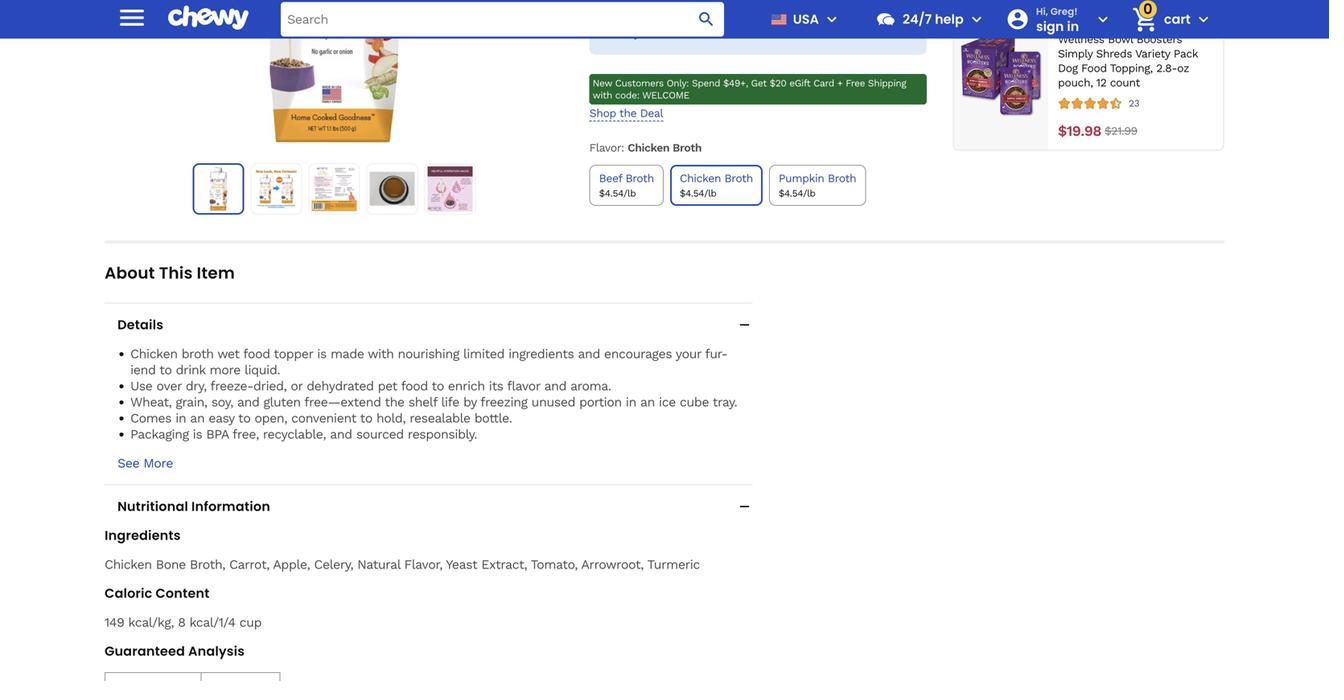 Task type: describe. For each thing, give the bounding box(es) containing it.
ice
[[659, 395, 676, 410]]

-
[[761, 12, 767, 25]]

wellness
[[1059, 33, 1105, 46]]

to up the free, on the left of the page
[[238, 411, 251, 426]]

bpa
[[206, 427, 229, 442]]

chicken for chicken broth wet food topper is made with nourishing limited ingredients and encourages your fur- iend to drink more liquid. use over dry, freeze-dried, or dehydrated pet food to enrich its flavor and aroma. wheat, grain, soy, and gluten free—extend the shelf life by freezing unused portion in an ice cube tray. comes in an easy to open, convenient to hold, resealable bottle. packaging is bpa free, recyclable, and sourced responsibly.
[[130, 347, 178, 362]]

comes
[[130, 411, 172, 426]]

commitments
[[684, 12, 758, 25]]

details
[[118, 316, 164, 334]]

topper
[[274, 347, 313, 362]]

wheat,
[[130, 395, 172, 410]]

$21.99 text field
[[1105, 123, 1138, 140]]

cube
[[680, 395, 709, 410]]

guaranteed analysis
[[105, 643, 245, 661]]

broth up chicken broth $4.54/lb
[[673, 141, 702, 155]]

guaranteed
[[105, 643, 185, 661]]

$4.54/lb for beef
[[600, 188, 636, 199]]

1 horizontal spatial is
[[317, 347, 327, 362]]

caloric content
[[105, 585, 210, 603]]

freezing
[[481, 395, 528, 410]]

hi, greg! sign in
[[1037, 5, 1080, 35]]

+
[[838, 78, 843, 89]]

item
[[197, 262, 235, 285]]

resealable
[[410, 411, 471, 426]]

chicken for chicken broth $4.54/lb
[[680, 172, 721, 185]]

more
[[210, 363, 241, 378]]

no fees, no commitments - skip, change or cancel anytime.
[[622, 12, 885, 40]]

extract,
[[482, 558, 527, 573]]

help menu image
[[968, 10, 987, 29]]

yeast
[[446, 558, 478, 573]]

your
[[676, 347, 702, 362]]

menu image
[[823, 10, 842, 29]]

iend
[[130, 363, 156, 378]]

the inside new customers only: spend $49+, get $20 egift card + free shipping with code: welcome shop the deal
[[620, 107, 637, 120]]

caloric
[[105, 585, 153, 603]]

dog
[[1059, 62, 1079, 75]]

dehydrated
[[307, 379, 374, 394]]

cart
[[1165, 10, 1192, 28]]

chicken broth $4.54/lb
[[680, 172, 753, 199]]

1 horizontal spatial food
[[401, 379, 428, 394]]

responsibly.
[[408, 427, 477, 442]]

chewy home image
[[168, 0, 249, 36]]

gluten
[[264, 395, 301, 410]]

sign
[[1037, 17, 1065, 35]]

$4.54/lb for chicken
[[680, 188, 717, 199]]

its
[[489, 379, 504, 394]]

and down convenient
[[330, 427, 352, 442]]

:
[[622, 141, 625, 155]]

cart menu image
[[1195, 10, 1214, 29]]

nourishing
[[398, 347, 460, 362]]

$19.98 $21.99
[[1059, 123, 1138, 139]]

bottle.
[[475, 411, 512, 426]]

flavor,
[[404, 558, 443, 573]]

liquid.
[[245, 363, 280, 378]]

wellness bowl boosters simply shreds variety pack dog food topping, 2.8-oz pouch, 12 count link
[[1059, 32, 1214, 90]]

to up sourced in the left bottom of the page
[[360, 411, 373, 426]]

natural
[[358, 558, 400, 573]]

pouch,
[[1059, 76, 1094, 90]]

bowl
[[1109, 33, 1134, 46]]

8
[[178, 615, 186, 631]]

food
[[1082, 62, 1108, 75]]

and up aroma.
[[578, 347, 601, 362]]

broth for beef broth
[[626, 172, 654, 185]]

0 horizontal spatial in
[[176, 411, 186, 426]]

23
[[1130, 98, 1140, 109]]

chicken broth wet food topper is made with nourishing limited ingredients and encourages your fur- iend to drink more liquid. use over dry, freeze-dried, or dehydrated pet food to enrich its flavor and aroma. wheat, grain, soy, and gluten free—extend the shelf life by freezing unused portion in an ice cube tray. comes in an easy to open, convenient to hold, resealable bottle. packaging is bpa free, recyclable, and sourced responsibly.
[[130, 347, 738, 442]]

hi,
[[1037, 5, 1049, 18]]

no
[[668, 12, 681, 25]]

skip,
[[770, 12, 793, 25]]

account menu image
[[1094, 10, 1113, 29]]

dried,
[[253, 379, 287, 394]]

aroma.
[[571, 379, 612, 394]]

use
[[130, 379, 152, 394]]

kcal/1/4
[[190, 615, 236, 631]]

chicken right the :
[[628, 141, 670, 155]]

customers
[[616, 78, 664, 89]]

see
[[118, 456, 140, 471]]

about this item
[[105, 262, 235, 285]]

cancel
[[852, 12, 885, 25]]

fur-
[[706, 347, 728, 362]]

soy,
[[211, 395, 233, 410]]

shipping
[[869, 78, 907, 89]]

shop the deal button
[[590, 106, 664, 122]]

broth
[[182, 347, 214, 362]]

wet
[[218, 347, 240, 362]]

usa
[[794, 10, 820, 28]]

chewy support image
[[876, 9, 897, 30]]

$19.98 text field
[[1059, 123, 1102, 140]]

or inside no fees, no commitments - skip, change or cancel anytime.
[[838, 12, 848, 25]]

$19.98
[[1059, 123, 1102, 139]]

cafe nara chicken broth grain-free dog & cat wet food topper, 1.1-lb bottle slide 3 of 5 image
[[312, 167, 357, 212]]

see more
[[118, 456, 173, 471]]

items image
[[1131, 5, 1160, 34]]

change
[[797, 12, 834, 25]]

celery,
[[314, 558, 354, 573]]

beef broth $4.54/lb
[[600, 172, 654, 199]]

boosters
[[1137, 33, 1183, 46]]

the inside chicken broth wet food topper is made with nourishing limited ingredients and encourages your fur- iend to drink more liquid. use over dry, freeze-dried, or dehydrated pet food to enrich its flavor and aroma. wheat, grain, soy, and gluten free—extend the shelf life by freezing unused portion in an ice cube tray. comes in an easy to open, convenient to hold, resealable bottle. packaging is bpa free, recyclable, and sourced responsibly.
[[385, 395, 405, 410]]

packaging
[[130, 427, 189, 442]]



Task type: locate. For each thing, give the bounding box(es) containing it.
free,
[[233, 427, 259, 442]]

1 vertical spatial food
[[401, 379, 428, 394]]

ingredients
[[509, 347, 574, 362]]

0 horizontal spatial the
[[385, 395, 405, 410]]

cafe nara chicken broth grain-free dog & cat wet food topper, 1.1-lb bottle slide 1 of 5 image
[[268, 0, 401, 143], [197, 167, 240, 211]]

0 horizontal spatial with
[[368, 347, 394, 362]]

grain,
[[176, 395, 207, 410]]

or inside chicken broth wet food topper is made with nourishing limited ingredients and encourages your fur- iend to drink more liquid. use over dry, freeze-dried, or dehydrated pet food to enrich its flavor and aroma. wheat, grain, soy, and gluten free—extend the shelf life by freezing unused portion in an ice cube tray. comes in an easy to open, convenient to hold, resealable bottle. packaging is bpa free, recyclable, and sourced responsibly.
[[291, 379, 303, 394]]

$4.54/lb inside beef broth $4.54/lb
[[600, 188, 636, 199]]

chicken inside chicken broth $4.54/lb
[[680, 172, 721, 185]]

pack
[[1174, 47, 1199, 60]]

broth inside chicken broth $4.54/lb
[[725, 172, 753, 185]]

submit search image
[[697, 10, 716, 29]]

1 vertical spatial cafe nara chicken broth grain-free dog & cat wet food topper, 1.1-lb bottle slide 1 of 5 image
[[197, 167, 240, 211]]

code:
[[616, 90, 640, 101]]

0 vertical spatial an
[[641, 395, 655, 410]]

broth inside pumpkin broth $4.54/lb
[[828, 172, 857, 185]]

freeze-
[[210, 379, 253, 394]]

food up shelf
[[401, 379, 428, 394]]

an
[[641, 395, 655, 410], [190, 411, 205, 426]]

turmeric
[[648, 558, 700, 573]]

$4.54/lb down flavor : chicken broth
[[680, 188, 717, 199]]

in right portion
[[626, 395, 637, 410]]

spend
[[692, 78, 721, 89]]

kcal/kg,
[[128, 615, 174, 631]]

0 vertical spatial in
[[626, 395, 637, 410]]

recyclable,
[[263, 427, 326, 442]]

cart link
[[1126, 0, 1192, 39]]

with down new
[[593, 90, 613, 101]]

with inside new customers only: spend $49+, get $20 egift card + free shipping with code: welcome shop the deal
[[593, 90, 613, 101]]

broth for chicken broth
[[725, 172, 753, 185]]

is left made
[[317, 347, 327, 362]]

portion
[[580, 395, 622, 410]]

broth for pumpkin broth
[[828, 172, 857, 185]]

greg!
[[1051, 5, 1078, 18]]

convenient
[[291, 411, 357, 426]]

chicken bone broth, carrot, apple, celery, natural flavor, yeast extract, tomato, arrowroot, turmeric
[[105, 558, 700, 573]]

bone
[[156, 558, 186, 573]]

tray.
[[713, 395, 738, 410]]

1 horizontal spatial or
[[838, 12, 848, 25]]

0 vertical spatial food
[[243, 347, 270, 362]]

0 vertical spatial is
[[317, 347, 327, 362]]

the up hold,
[[385, 395, 405, 410]]

easy
[[209, 411, 235, 426]]

pumpkin broth $4.54/lb
[[779, 172, 857, 199]]

enrich
[[448, 379, 485, 394]]

0 horizontal spatial an
[[190, 411, 205, 426]]

0 horizontal spatial food
[[243, 347, 270, 362]]

cafe nara chicken broth grain-free dog & cat wet food topper, 1.1-lb bottle slide 2 of 5 image
[[254, 167, 299, 212]]

the
[[620, 107, 637, 120], [385, 395, 405, 410]]

an down grain,
[[190, 411, 205, 426]]

1 horizontal spatial an
[[641, 395, 655, 410]]

more
[[144, 456, 173, 471]]

with inside chicken broth wet food topper is made with nourishing limited ingredients and encourages your fur- iend to drink more liquid. use over dry, freeze-dried, or dehydrated pet food to enrich its flavor and aroma. wheat, grain, soy, and gluten free—extend the shelf life by freezing unused portion in an ice cube tray. comes in an easy to open, convenient to hold, resealable bottle. packaging is bpa free, recyclable, and sourced responsibly.
[[368, 347, 394, 362]]

3 $4.54/lb from the left
[[779, 188, 816, 199]]

$21.99
[[1105, 125, 1138, 138]]

149 kcal/kg, 8 kcal/1/4 cup
[[105, 615, 262, 631]]

free
[[846, 78, 866, 89]]

in
[[1068, 17, 1080, 35]]

0 vertical spatial with
[[593, 90, 613, 101]]

$4.54/lb down the pumpkin
[[779, 188, 816, 199]]

food up liquid.
[[243, 347, 270, 362]]

chicken down flavor : chicken broth
[[680, 172, 721, 185]]

0 vertical spatial or
[[838, 12, 848, 25]]

2 horizontal spatial $4.54/lb
[[779, 188, 816, 199]]

get
[[752, 78, 767, 89]]

unused
[[532, 395, 576, 410]]

an left ice
[[641, 395, 655, 410]]

1 horizontal spatial $4.54/lb
[[680, 188, 717, 199]]

in down grain,
[[176, 411, 186, 426]]

1 horizontal spatial cafe nara chicken broth grain-free dog & cat wet food topper, 1.1-lb bottle slide 1 of 5 image
[[268, 0, 401, 143]]

by
[[464, 395, 477, 410]]

arrowroot,
[[582, 558, 644, 573]]

1 vertical spatial or
[[291, 379, 303, 394]]

carrot,
[[229, 558, 270, 573]]

1 vertical spatial an
[[190, 411, 205, 426]]

about
[[105, 262, 155, 285]]

shelf
[[409, 395, 437, 410]]

life
[[441, 395, 460, 410]]

help
[[936, 10, 964, 28]]

$4.54/lb down beef on the left
[[600, 188, 636, 199]]

beef
[[600, 172, 622, 185]]

flavor
[[507, 379, 541, 394]]

broth inside beef broth $4.54/lb
[[626, 172, 654, 185]]

0 vertical spatial cafe nara chicken broth grain-free dog & cat wet food topper, 1.1-lb bottle slide 1 of 5 image
[[268, 0, 401, 143]]

variety
[[1136, 47, 1171, 60]]

Search text field
[[281, 2, 725, 37]]

0 horizontal spatial is
[[193, 427, 202, 442]]

wellness bowl boosters simply shreds variety pack dog food topping, 2.8-oz pouch, 12 count image
[[961, 35, 1043, 116]]

1 vertical spatial with
[[368, 347, 394, 362]]

2.8-
[[1157, 62, 1178, 75]]

deal
[[641, 107, 664, 120]]

over
[[156, 379, 182, 394]]

menu image
[[116, 1, 148, 34]]

sourced
[[356, 427, 404, 442]]

anytime.
[[622, 26, 666, 40]]

and up unused on the bottom left of page
[[545, 379, 567, 394]]

1 horizontal spatial in
[[626, 395, 637, 410]]

1 horizontal spatial the
[[620, 107, 637, 120]]

list
[[193, 163, 476, 215]]

egift
[[790, 78, 811, 89]]

1 vertical spatial is
[[193, 427, 202, 442]]

1 vertical spatial in
[[176, 411, 186, 426]]

Product search field
[[281, 2, 725, 37]]

0 vertical spatial the
[[620, 107, 637, 120]]

$20
[[770, 78, 787, 89]]

information
[[192, 498, 270, 516]]

or up "gluten"
[[291, 379, 303, 394]]

is
[[317, 347, 327, 362], [193, 427, 202, 442]]

shreds
[[1097, 47, 1133, 60]]

cafe nara chicken broth grain-free dog & cat wet food topper, 1.1-lb bottle slide 5 of 5 image
[[428, 167, 473, 212]]

to up life
[[432, 379, 444, 394]]

in
[[626, 395, 637, 410], [176, 411, 186, 426]]

sponsored wellness bowl boosters simply shreds variety pack dog food topping, 2.8-oz pouch, 12 count
[[1059, 14, 1199, 90]]

chicken up caloric
[[105, 558, 152, 573]]

$4.54/lb inside chicken broth $4.54/lb
[[680, 188, 717, 199]]

new customers only: spend $49+, get $20 egift card + free shipping with code: welcome shop the deal
[[590, 78, 907, 120]]

24/7 help
[[903, 10, 964, 28]]

to up over
[[160, 363, 172, 378]]

pumpkin
[[779, 172, 825, 185]]

content
[[156, 585, 210, 603]]

broth right beef on the left
[[626, 172, 654, 185]]

$49+,
[[724, 78, 749, 89]]

chicken up iend
[[130, 347, 178, 362]]

made
[[331, 347, 364, 362]]

nutritional
[[118, 498, 188, 516]]

$4.54/lb for pumpkin
[[779, 188, 816, 199]]

chicken for chicken bone broth, carrot, apple, celery, natural flavor, yeast extract, tomato, arrowroot, turmeric
[[105, 558, 152, 573]]

chicken inside chicken broth wet food topper is made with nourishing limited ingredients and encourages your fur- iend to drink more liquid. use over dry, freeze-dried, or dehydrated pet food to enrich its flavor and aroma. wheat, grain, soy, and gluten free—extend the shelf life by freezing unused portion in an ice cube tray. comes in an easy to open, convenient to hold, resealable bottle. packaging is bpa free, recyclable, and sourced responsibly.
[[130, 347, 178, 362]]

new
[[593, 78, 613, 89]]

cafe nara chicken broth grain-free dog & cat wet food topper, 1.1-lb bottle slide 4 of 5 image
[[370, 167, 415, 212]]

or
[[838, 12, 848, 25], [291, 379, 303, 394]]

2 $4.54/lb from the left
[[680, 188, 717, 199]]

$4.54/lb inside pumpkin broth $4.54/lb
[[779, 188, 816, 199]]

and down freeze-
[[237, 395, 260, 410]]

nutritional information image
[[737, 499, 753, 515]]

group containing beef broth
[[587, 162, 931, 209]]

pet
[[378, 379, 398, 394]]

1 vertical spatial the
[[385, 395, 405, 410]]

or left cancel
[[838, 12, 848, 25]]

ingredients
[[105, 527, 181, 545]]

simply
[[1059, 47, 1093, 60]]

1 horizontal spatial with
[[593, 90, 613, 101]]

shop
[[590, 107, 617, 120]]

0 horizontal spatial cafe nara chicken broth grain-free dog & cat wet food topper, 1.1-lb bottle slide 1 of 5 image
[[197, 167, 240, 211]]

is left bpa
[[193, 427, 202, 442]]

0 horizontal spatial $4.54/lb
[[600, 188, 636, 199]]

24/7
[[903, 10, 933, 28]]

cup
[[240, 615, 262, 631]]

topping,
[[1111, 62, 1153, 75]]

only:
[[667, 78, 689, 89]]

1 $4.54/lb from the left
[[600, 188, 636, 199]]

broth,
[[190, 558, 225, 573]]

encourages
[[605, 347, 672, 362]]

broth right the pumpkin
[[828, 172, 857, 185]]

flavor
[[590, 141, 622, 155]]

group
[[587, 162, 931, 209]]

details image
[[737, 317, 753, 333]]

149
[[105, 615, 124, 631]]

0 horizontal spatial or
[[291, 379, 303, 394]]

the down code:
[[620, 107, 637, 120]]

flavor : chicken broth
[[590, 141, 702, 155]]

broth left the pumpkin
[[725, 172, 753, 185]]

with up 'pet' on the bottom of the page
[[368, 347, 394, 362]]



Task type: vqa. For each thing, say whether or not it's contained in the screenshot.
the leftmost with
yes



